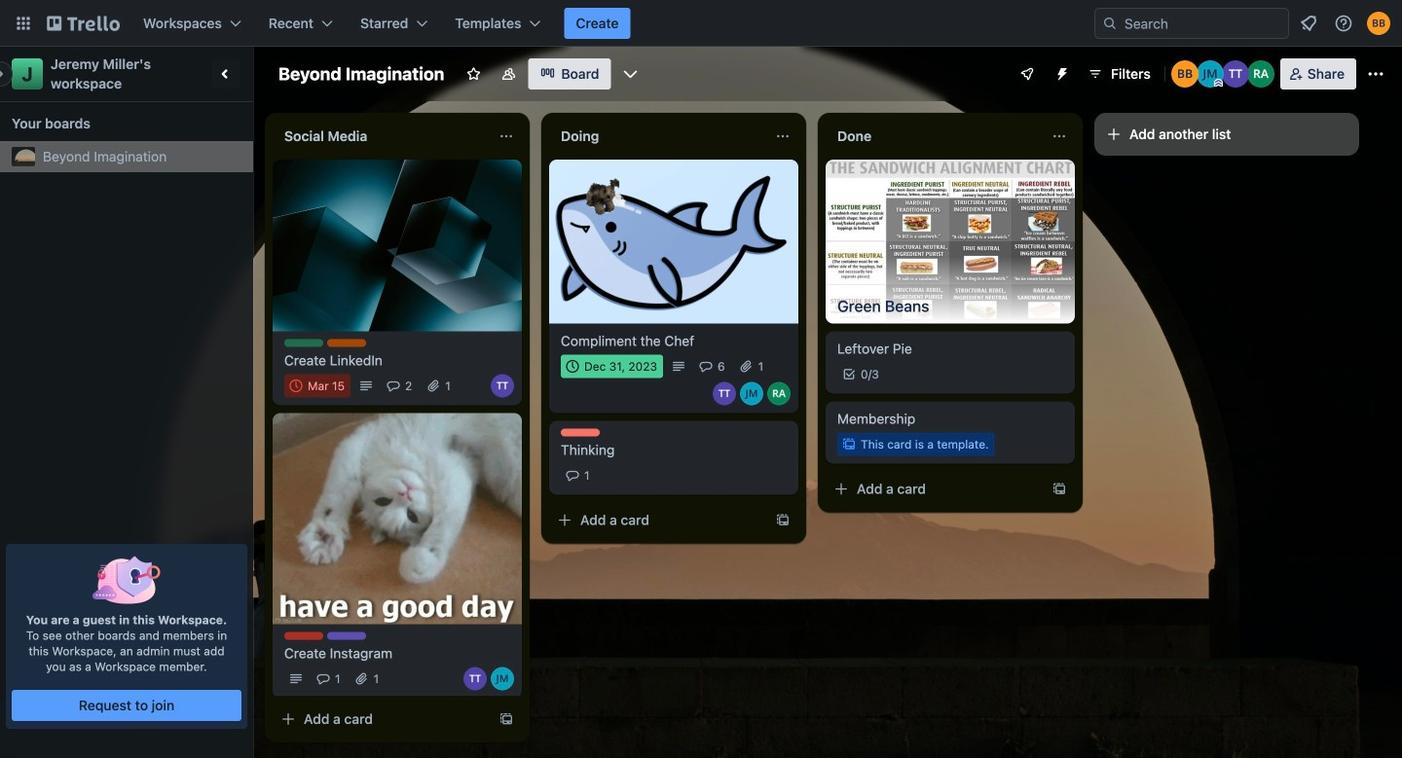 Task type: locate. For each thing, give the bounding box(es) containing it.
Search field
[[1095, 8, 1290, 39]]

1 vertical spatial bob builder (bobbuilder40) image
[[1172, 60, 1199, 88]]

bob builder (bobbuilder40) image right open information menu 'icon'
[[1368, 12, 1391, 35]]

2 horizontal spatial create from template… image
[[1052, 482, 1068, 497]]

0 vertical spatial jeremy miller (jeremymiller198) image
[[1197, 60, 1224, 88]]

None checkbox
[[561, 355, 663, 378], [284, 375, 351, 398], [561, 355, 663, 378], [284, 375, 351, 398]]

0 horizontal spatial create from template… image
[[499, 712, 514, 728]]

jeremy miller (jeremymiller198) image
[[1197, 60, 1224, 88], [491, 668, 514, 691]]

0 horizontal spatial terry turtle (terryturtle) image
[[491, 375, 514, 398]]

1 vertical spatial jeremy miller (jeremymiller198) image
[[491, 668, 514, 691]]

jeremy miller (jeremymiller198) image right terry turtle (terryturtle) image
[[491, 668, 514, 691]]

0 vertical spatial create from template… image
[[1052, 482, 1068, 497]]

terry turtle (terryturtle) image
[[464, 668, 487, 691]]

Board name text field
[[269, 58, 454, 90]]

color: bold red, title: "thoughts" element
[[561, 429, 600, 437]]

automation image
[[1047, 58, 1075, 86]]

jeremy miller (jeremymiller198) image left ruby anderson (rubyanderson7) image
[[1197, 60, 1224, 88]]

star or unstar board image
[[466, 66, 482, 82]]

bob builder (bobbuilder40) image
[[1368, 12, 1391, 35], [1172, 60, 1199, 88]]

open information menu image
[[1335, 14, 1354, 33]]

bob builder (bobbuilder40) image left this member is an admin of this board. 'image'
[[1172, 60, 1199, 88]]

0 vertical spatial bob builder (bobbuilder40) image
[[1368, 12, 1391, 35]]

None text field
[[549, 121, 768, 152]]

ruby anderson (rubyanderson7) image
[[768, 382, 791, 406]]

1 vertical spatial create from template… image
[[775, 513, 791, 528]]

0 notifications image
[[1298, 12, 1321, 35]]

0 horizontal spatial jeremy miller (jeremymiller198) image
[[491, 668, 514, 691]]

None text field
[[273, 121, 491, 152], [826, 121, 1044, 152], [273, 121, 491, 152], [826, 121, 1044, 152]]

switch to… image
[[14, 14, 33, 33]]

back to home image
[[47, 8, 120, 39]]

1 horizontal spatial bob builder (bobbuilder40) image
[[1368, 12, 1391, 35]]

1 horizontal spatial jeremy miller (jeremymiller198) image
[[1197, 60, 1224, 88]]

create from template… image
[[1052, 482, 1068, 497], [775, 513, 791, 528], [499, 712, 514, 728]]

terry turtle (terryturtle) image
[[1222, 60, 1250, 88], [491, 375, 514, 398], [713, 382, 736, 406]]



Task type: vqa. For each thing, say whether or not it's contained in the screenshot.
2nd at from the bottom
no



Task type: describe. For each thing, give the bounding box(es) containing it.
0 horizontal spatial bob builder (bobbuilder40) image
[[1172, 60, 1199, 88]]

2 horizontal spatial terry turtle (terryturtle) image
[[1222, 60, 1250, 88]]

power ups image
[[1020, 66, 1036, 82]]

search image
[[1103, 16, 1118, 31]]

2 vertical spatial create from template… image
[[499, 712, 514, 728]]

workspace visible image
[[501, 66, 517, 82]]

this member is an admin of this board. image
[[1215, 79, 1223, 88]]

color: purple, title: none image
[[327, 633, 366, 640]]

bob builder (bobbuilder40) image inside primary element
[[1368, 12, 1391, 35]]

color: red, title: none image
[[284, 633, 323, 640]]

jeremy miller (jeremymiller198) image for terry turtle (terryturtle) image
[[491, 668, 514, 691]]

jeremy miller (jeremymiller198) image for the leftmost the bob builder (bobbuilder40) icon
[[1197, 60, 1224, 88]]

1 horizontal spatial create from template… image
[[775, 513, 791, 528]]

show menu image
[[1367, 64, 1386, 84]]

primary element
[[0, 0, 1403, 47]]

ruby anderson (rubyanderson7) image
[[1248, 60, 1275, 88]]

color: green, title: none image
[[284, 340, 323, 347]]

1 horizontal spatial terry turtle (terryturtle) image
[[713, 382, 736, 406]]

https://media1.giphy.com/media/3ov9jucrjra1ggg9vu/100w.gif?cid=ad960664cgd8q560jl16i4tqsq6qk30rgh2t6st4j6ihzo35&ep=v1_stickers_search&rid=100w.gif&ct=s image
[[573, 159, 638, 223]]

color: orange, title: none image
[[327, 340, 366, 347]]

jeremy miller (jeremymiller198) image
[[740, 382, 764, 406]]

workspace navigation collapse icon image
[[212, 60, 240, 88]]

your boards with 1 items element
[[12, 112, 232, 135]]

customize views image
[[621, 64, 641, 84]]



